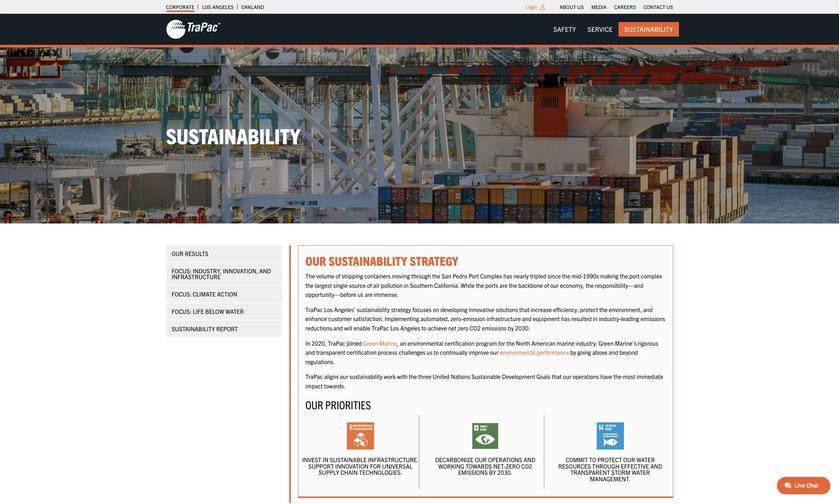 Task type: describe. For each thing, give the bounding box(es) containing it.
us for contact us
[[667, 4, 673, 10]]

mid-
[[572, 273, 583, 280]]

the right with
[[409, 374, 417, 381]]

los angeles link
[[202, 2, 234, 12]]

corporate image
[[166, 19, 220, 39]]

reductions
[[305, 325, 332, 332]]

responsibility—and
[[595, 282, 644, 289]]

sustainability for our
[[350, 374, 382, 381]]

0 vertical spatial water
[[637, 457, 655, 464]]

the right have
[[614, 374, 622, 381]]

innovative
[[469, 306, 494, 314]]

aligns
[[324, 374, 339, 381]]

storm
[[611, 469, 630, 477]]

priorities
[[325, 398, 371, 412]]

trapac up green marine link
[[372, 325, 389, 332]]

air
[[373, 282, 380, 289]]

resources
[[558, 463, 591, 470]]

commit to protect our water resources through effective and transparent storm water management.
[[558, 457, 662, 483]]

support
[[308, 463, 334, 470]]

about us
[[560, 4, 584, 10]]

nations
[[451, 374, 470, 381]]

our inside the volume of shipping containers moving through the san pedro port complex has nearly tripled since the mid-1990s making the port complex the largest single source of air pollution in southern california. while the ports are the backbone of our economy, the responsibility—and opportunity—before us are immense.
[[550, 282, 559, 289]]

automated,
[[421, 316, 449, 323]]

corporate
[[166, 4, 194, 10]]

protect inside trapac los angeles' sustainability strategy focuses on developing innovative solutions that increase efficiency, protect the environment, and enhance customer satisfaction. implementing automated, zero-emission infrastructure and equipment has resulted in industry-leading emissions reductions and will enable trapac los angeles to achieve net zero co2 emissions by 2030.
[[580, 306, 598, 314]]

regulations.
[[305, 358, 335, 366]]

climate
[[193, 291, 216, 298]]

focus: life below water link
[[166, 303, 282, 320]]

infrastructure
[[171, 273, 220, 281]]

sustainability report link
[[166, 321, 282, 337]]

and down increase
[[522, 316, 532, 323]]

increase
[[531, 306, 552, 314]]

below
[[205, 308, 224, 315]]

industry.
[[576, 340, 597, 347]]

marine
[[380, 340, 397, 347]]

the inside , an environmental certification program for the north american marine industry.  green marine's rigorous and transparent certification process challenges us to continually improve our
[[506, 340, 515, 347]]

our results
[[171, 250, 208, 257]]

immediate
[[637, 374, 663, 381]]

implementing
[[385, 316, 419, 323]]

1 vertical spatial emissions
[[482, 325, 507, 332]]

beyond
[[620, 349, 638, 356]]

continually
[[440, 349, 467, 356]]

service
[[588, 25, 613, 33]]

in inside trapac los angeles' sustainability strategy focuses on developing innovative solutions that increase efficiency, protect the environment, and enhance customer satisfaction. implementing automated, zero-emission infrastructure and equipment has resulted in industry-leading emissions reductions and will enable trapac los angeles to achieve net zero co2 emissions by 2030.
[[593, 316, 598, 323]]

complex
[[641, 273, 662, 280]]

universal
[[382, 463, 413, 470]]

menu bar containing about us
[[556, 2, 677, 12]]

marine's
[[615, 340, 637, 347]]

angeles inside trapac los angeles' sustainability strategy focuses on developing innovative solutions that increase efficiency, protect the environment, and enhance customer satisfaction. implementing automated, zero-emission infrastructure and equipment has resulted in industry-leading emissions reductions and will enable trapac los angeles to achieve net zero co2 emissions by 2030.
[[400, 325, 420, 332]]

environmental inside , an environmental certification program for the north american marine industry.  green marine's rigorous and transparent certification process challenges us to continually improve our
[[408, 340, 443, 347]]

co2 inside decarbonize our operations and working towards net-zero co2 emissions by 2030.
[[521, 463, 532, 470]]

making
[[600, 273, 619, 280]]

economy,
[[560, 282, 584, 289]]

focus: industry, innovation, and infrastructure link
[[166, 263, 282, 285]]

pedro
[[453, 273, 467, 280]]

ports
[[485, 282, 498, 289]]

and inside by going above and beyond regulations.
[[609, 349, 618, 356]]

in inside invest in sustainable infrastructure. support innovation for universal supply chain technologies.
[[323, 457, 328, 464]]

efficiency,
[[553, 306, 579, 314]]

2 horizontal spatial of
[[544, 282, 549, 289]]

focus: life below water
[[171, 308, 244, 315]]

0 vertical spatial los
[[202, 4, 211, 10]]

login
[[525, 4, 537, 10]]

by going above and beyond regulations.
[[305, 349, 638, 366]]

the up responsibility—and
[[620, 273, 628, 280]]

by inside by going above and beyond regulations.
[[570, 349, 576, 356]]

0 vertical spatial certification
[[445, 340, 475, 347]]

have
[[600, 374, 612, 381]]

innovation
[[335, 463, 369, 470]]

and inside decarbonize our operations and working towards net-zero co2 emissions by 2030.
[[524, 457, 535, 464]]

us inside the volume of shipping containers moving through the san pedro port complex has nearly tripled since the mid-1990s making the port complex the largest single source of air pollution in southern california. while the ports are the backbone of our economy, the responsibility—and opportunity—before us are immense.
[[358, 291, 363, 299]]

largest
[[315, 282, 332, 289]]

for inside , an environmental certification program for the north american marine industry.  green marine's rigorous and transparent certification process challenges us to continually improve our
[[498, 340, 505, 347]]

trapac right 2020,
[[328, 340, 345, 347]]

focus: for focus: life below water
[[171, 308, 191, 315]]

enhance
[[305, 316, 327, 323]]

safety
[[553, 25, 576, 33]]

american
[[532, 340, 556, 347]]

port
[[629, 273, 640, 280]]

that inside trapac los angeles' sustainability strategy focuses on developing innovative solutions that increase efficiency, protect the environment, and enhance customer satisfaction. implementing automated, zero-emission infrastructure and equipment has resulted in industry-leading emissions reductions and will enable trapac los angeles to achieve net zero co2 emissions by 2030.
[[519, 306, 529, 314]]

our for our results
[[171, 250, 183, 257]]

invest
[[302, 457, 321, 464]]

0 vertical spatial sustainability
[[329, 253, 407, 269]]

our right goals
[[563, 374, 571, 381]]

0 horizontal spatial sustainability
[[171, 326, 215, 333]]

the up economy,
[[562, 273, 570, 280]]

corporate link
[[166, 2, 194, 12]]

zero-
[[451, 316, 463, 323]]

the inside trapac los angeles' sustainability strategy focuses on developing innovative solutions that increase efficiency, protect the environment, and enhance customer satisfaction. implementing automated, zero-emission infrastructure and equipment has resulted in industry-leading emissions reductions and will enable trapac los angeles to achieve net zero co2 emissions by 2030.
[[599, 306, 608, 314]]

and right environment,
[[643, 306, 653, 314]]

2030. inside decarbonize our operations and working towards net-zero co2 emissions by 2030.
[[497, 469, 512, 477]]

operations inside decarbonize our operations and working towards net-zero co2 emissions by 2030.
[[488, 457, 522, 464]]

contact
[[643, 4, 665, 10]]

strategy
[[410, 253, 458, 269]]

net
[[448, 325, 456, 332]]

has inside the volume of shipping containers moving through the san pedro port complex has nearly tripled since the mid-1990s making the port complex the largest single source of air pollution in southern california. while the ports are the backbone of our economy, the responsibility—and opportunity—before us are immense.
[[503, 273, 512, 280]]

in 2020, trapac joined green marine
[[305, 340, 397, 347]]

since
[[548, 273, 561, 280]]

industry,
[[193, 268, 221, 275]]

focus: climate action link
[[166, 286, 282, 303]]

us inside , an environmental certification program for the north american marine industry.  green marine's rigorous and transparent certification process challenges us to continually improve our
[[427, 349, 433, 356]]

management.
[[590, 476, 630, 483]]

backbone
[[518, 282, 543, 289]]

most
[[623, 374, 635, 381]]

0 horizontal spatial are
[[365, 291, 373, 299]]

sustainability report
[[171, 326, 238, 333]]

media link
[[591, 2, 607, 12]]

solutions
[[496, 306, 518, 314]]

single
[[333, 282, 348, 289]]

opportunity—before
[[305, 291, 356, 299]]

emissions inside decarbonize our operations and working towards net-zero co2 emissions by 2030.
[[458, 469, 488, 477]]

three
[[418, 374, 431, 381]]

performance
[[537, 349, 569, 356]]

zero inside decarbonize our operations and working towards net-zero co2 emissions by 2030.
[[506, 463, 520, 470]]

tripled
[[530, 273, 546, 280]]

sustainability for angeles'
[[357, 306, 390, 314]]

for inside invest in sustainable infrastructure. support innovation for universal supply chain technologies.
[[370, 463, 381, 470]]

focus: for focus: industry, innovation, and infrastructure
[[171, 268, 191, 275]]

improve
[[469, 349, 489, 356]]

innovation,
[[223, 268, 258, 275]]

the volume of shipping containers moving through the san pedro port complex has nearly tripled since the mid-1990s making the port complex the largest single source of air pollution in southern california. while the ports are the backbone of our economy, the responsibility—and opportunity—before us are immense.
[[305, 273, 662, 299]]

by inside trapac los angeles' sustainability strategy focuses on developing innovative solutions that increase efficiency, protect the environment, and enhance customer satisfaction. implementing automated, zero-emission infrastructure and equipment has resulted in industry-leading emissions reductions and will enable trapac los angeles to achieve net zero co2 emissions by 2030.
[[508, 325, 514, 332]]

port
[[469, 273, 479, 280]]



Task type: vqa. For each thing, say whether or not it's contained in the screenshot.
us to the bottom
yes



Task type: locate. For each thing, give the bounding box(es) containing it.
emission
[[463, 316, 485, 323]]

source
[[349, 282, 366, 289]]

complex
[[480, 273, 502, 280]]

light image
[[540, 4, 545, 10]]

to inside , an environmental certification program for the north american marine industry.  green marine's rigorous and transparent certification process challenges us to continually improve our
[[434, 349, 439, 356]]

1 horizontal spatial are
[[500, 282, 508, 289]]

1 vertical spatial co2
[[521, 463, 532, 470]]

sustainability up satisfaction.
[[357, 306, 390, 314]]

1 vertical spatial for
[[370, 463, 381, 470]]

focus: industry, innovation, and infrastructure
[[171, 268, 271, 281]]

decarbonize
[[435, 457, 474, 464]]

emissions right leading
[[641, 316, 665, 323]]

focus: inside focus: industry, innovation, and infrastructure
[[171, 268, 191, 275]]

1 vertical spatial by
[[570, 349, 576, 356]]

0 vertical spatial for
[[498, 340, 505, 347]]

in down moving
[[404, 282, 409, 289]]

trapac los angeles' sustainability strategy focuses on developing innovative solutions that increase efficiency, protect the environment, and enhance customer satisfaction. implementing automated, zero-emission infrastructure and equipment has resulted in industry-leading emissions reductions and will enable trapac los angeles to achieve net zero co2 emissions by 2030.
[[305, 306, 665, 332]]

our inside 'link'
[[171, 250, 183, 257]]

emissions down infrastructure
[[482, 325, 507, 332]]

2 green from the left
[[599, 340, 614, 347]]

are
[[500, 282, 508, 289], [365, 291, 373, 299]]

through for effective
[[592, 463, 620, 470]]

0 horizontal spatial that
[[519, 306, 529, 314]]

0 horizontal spatial operations
[[488, 457, 522, 464]]

2030. inside trapac los angeles' sustainability strategy focuses on developing innovative solutions that increase efficiency, protect the environment, and enhance customer satisfaction. implementing automated, zero-emission infrastructure and equipment has resulted in industry-leading emissions reductions and will enable trapac los angeles to achieve net zero co2 emissions by 2030.
[[515, 325, 530, 332]]

contact us link
[[643, 2, 673, 12]]

menu bar containing safety
[[548, 22, 679, 37]]

los angeles
[[202, 4, 234, 10]]

are down source
[[365, 291, 373, 299]]

sustainability
[[357, 306, 390, 314], [350, 374, 382, 381]]

in right resulted
[[593, 316, 598, 323]]

through up management.
[[592, 463, 620, 470]]

0 vertical spatial focus:
[[171, 268, 191, 275]]

2020,
[[312, 340, 327, 347]]

2 horizontal spatial to
[[589, 457, 596, 464]]

green inside , an environmental certification program for the north american marine industry.  green marine's rigorous and transparent certification process challenges us to continually improve our
[[599, 340, 614, 347]]

1 vertical spatial that
[[552, 374, 562, 381]]

the down port
[[476, 282, 484, 289]]

of down since
[[544, 282, 549, 289]]

certification down joined
[[347, 349, 377, 356]]

sustainability inside trapac aligns our sustainability work with the three united nations sustainable development goals that our operations have the most immediate impact towards.
[[350, 374, 382, 381]]

emissions
[[641, 316, 665, 323], [482, 325, 507, 332], [458, 469, 488, 477]]

results
[[185, 250, 208, 257]]

will
[[344, 325, 352, 332]]

angeles'
[[334, 306, 356, 314]]

by inside decarbonize our operations and working towards net-zero co2 emissions by 2030.
[[489, 469, 496, 477]]

0 vertical spatial sustainability
[[624, 25, 673, 33]]

us right challenges
[[427, 349, 433, 356]]

emissions down the 'decarbonize'
[[458, 469, 488, 477]]

sustainability
[[329, 253, 407, 269], [171, 326, 215, 333]]

focus: down our results
[[171, 268, 191, 275]]

to left achieve
[[422, 325, 426, 332]]

our for our sustainability strategy
[[305, 253, 326, 269]]

1 horizontal spatial 2030.
[[515, 325, 530, 332]]

our inside decarbonize our operations and working towards net-zero co2 emissions by 2030.
[[475, 457, 487, 464]]

1 vertical spatial through
[[592, 463, 620, 470]]

2 vertical spatial emissions
[[458, 469, 488, 477]]

achieve
[[428, 325, 447, 332]]

trapac
[[305, 306, 323, 314], [372, 325, 389, 332], [328, 340, 345, 347], [305, 374, 323, 381]]

the
[[432, 273, 440, 280], [562, 273, 570, 280], [620, 273, 628, 280], [305, 282, 314, 289], [476, 282, 484, 289], [509, 282, 517, 289], [586, 282, 594, 289], [599, 306, 608, 314], [506, 340, 515, 347], [409, 374, 417, 381], [614, 374, 622, 381]]

our right aligns
[[340, 374, 348, 381]]

our
[[550, 282, 559, 289], [490, 349, 498, 356], [340, 374, 348, 381], [563, 374, 571, 381], [475, 457, 487, 464], [623, 457, 635, 464]]

2030. up north
[[515, 325, 530, 332]]

2 focus: from the top
[[171, 291, 191, 298]]

0 horizontal spatial by
[[489, 469, 496, 477]]

an
[[400, 340, 406, 347]]

los up "corporate" image
[[202, 4, 211, 10]]

our left 'results'
[[171, 250, 183, 257]]

focus: left climate
[[171, 291, 191, 298]]

focuses
[[412, 306, 432, 314]]

los down implementing
[[390, 325, 399, 332]]

the left san
[[432, 273, 440, 280]]

operations inside trapac aligns our sustainability work with the three united nations sustainable development goals that our operations have the most immediate impact towards.
[[573, 374, 599, 381]]

0 horizontal spatial has
[[503, 273, 512, 280]]

the down the the
[[305, 282, 314, 289]]

1 vertical spatial transparent
[[571, 469, 610, 477]]

los up the customer
[[324, 306, 333, 314]]

has inside trapac los angeles' sustainability strategy focuses on developing innovative solutions that increase efficiency, protect the environment, and enhance customer satisfaction. implementing automated, zero-emission infrastructure and equipment has resulted in industry-leading emissions reductions and will enable trapac los angeles to achieve net zero co2 emissions by 2030.
[[561, 316, 570, 323]]

1 horizontal spatial environmental
[[500, 349, 536, 356]]

0 vertical spatial in
[[404, 282, 409, 289]]

oakland link
[[241, 2, 264, 12]]

our down since
[[550, 282, 559, 289]]

angeles down implementing
[[400, 325, 420, 332]]

1 green from the left
[[363, 340, 378, 347]]

1 horizontal spatial through
[[592, 463, 620, 470]]

1 vertical spatial 2030.
[[497, 469, 512, 477]]

in
[[404, 282, 409, 289], [593, 316, 598, 323], [323, 457, 328, 464]]

1 vertical spatial certification
[[347, 349, 377, 356]]

0 vertical spatial that
[[519, 306, 529, 314]]

0 horizontal spatial us
[[577, 4, 584, 10]]

0 vertical spatial environmental
[[408, 340, 443, 347]]

3 focus: from the top
[[171, 308, 191, 315]]

0 vertical spatial protect
[[580, 306, 598, 314]]

1 vertical spatial los
[[324, 306, 333, 314]]

san
[[442, 273, 451, 280]]

0 horizontal spatial through
[[411, 273, 431, 280]]

0 horizontal spatial angeles
[[212, 4, 234, 10]]

working
[[438, 463, 464, 470]]

goals
[[537, 374, 550, 381]]

careers
[[614, 4, 636, 10]]

through up southern
[[411, 273, 431, 280]]

towards
[[466, 463, 492, 470]]

1 vertical spatial zero
[[506, 463, 520, 470]]

are right "ports"
[[500, 282, 508, 289]]

1 vertical spatial environmental
[[500, 349, 536, 356]]

co2 inside trapac los angeles' sustainability strategy focuses on developing innovative solutions that increase efficiency, protect the environment, and enhance customer satisfaction. implementing automated, zero-emission infrastructure and equipment has resulted in industry-leading emissions reductions and will enable trapac los angeles to achieve net zero co2 emissions by 2030.
[[470, 325, 481, 332]]

service link
[[582, 22, 619, 37]]

1 us from the left
[[577, 4, 584, 10]]

1 focus: from the top
[[171, 268, 191, 275]]

us for about us
[[577, 4, 584, 10]]

sustainable
[[330, 457, 367, 464]]

for right program
[[498, 340, 505, 347]]

1 vertical spatial angeles
[[400, 325, 420, 332]]

our left net- on the right bottom of page
[[475, 457, 487, 464]]

to inside 'commit to protect our water resources through effective and transparent storm water management.'
[[589, 457, 596, 464]]

1 horizontal spatial us
[[667, 4, 673, 10]]

zero right towards
[[506, 463, 520, 470]]

operations
[[573, 374, 599, 381], [488, 457, 522, 464]]

1 horizontal spatial that
[[552, 374, 562, 381]]

through inside 'commit to protect our water resources through effective and transparent storm water management.'
[[592, 463, 620, 470]]

protect
[[580, 306, 598, 314], [598, 457, 622, 464]]

0 vertical spatial emissions
[[641, 316, 665, 323]]

2030. right towards
[[497, 469, 512, 477]]

our results link
[[166, 245, 282, 262]]

to inside trapac los angeles' sustainability strategy focuses on developing innovative solutions that increase efficiency, protect the environment, and enhance customer satisfaction. implementing automated, zero-emission infrastructure and equipment has resulted in industry-leading emissions reductions and will enable trapac los angeles to achieve net zero co2 emissions by 2030.
[[422, 325, 426, 332]]

sustainability menu item
[[619, 22, 679, 37]]

0 vertical spatial angeles
[[212, 4, 234, 10]]

1 horizontal spatial co2
[[521, 463, 532, 470]]

1 horizontal spatial by
[[508, 325, 514, 332]]

and inside 'commit to protect our water resources through effective and transparent storm water management.'
[[650, 463, 662, 470]]

the left north
[[506, 340, 515, 347]]

the down 1990s at right bottom
[[586, 282, 594, 289]]

nearly
[[514, 273, 529, 280]]

trapac up enhance
[[305, 306, 323, 314]]

zero right the net
[[458, 325, 468, 332]]

the down nearly
[[509, 282, 517, 289]]

1 horizontal spatial operations
[[573, 374, 599, 381]]

focus: for focus: climate action
[[171, 291, 191, 298]]

menu bar up "service"
[[556, 2, 677, 12]]

1 vertical spatial menu bar
[[548, 22, 679, 37]]

our inside , an environmental certification program for the north american marine industry.  green marine's rigorous and transparent certification process challenges us to continually improve our
[[490, 349, 498, 356]]

2 vertical spatial los
[[390, 325, 399, 332]]

us right the contact
[[667, 4, 673, 10]]

in
[[305, 340, 310, 347]]

1 vertical spatial protect
[[598, 457, 622, 464]]

our down program
[[490, 349, 498, 356]]

through for the
[[411, 273, 431, 280]]

0 vertical spatial co2
[[470, 325, 481, 332]]

strategy
[[391, 306, 411, 314]]

industry-
[[599, 316, 621, 323]]

commit
[[566, 457, 588, 464]]

united
[[433, 374, 450, 381]]

environmental
[[408, 340, 443, 347], [500, 349, 536, 356]]

sustainability inside trapac los angeles' sustainability strategy focuses on developing innovative solutions that increase efficiency, protect the environment, and enhance customer satisfaction. implementing automated, zero-emission infrastructure and equipment has resulted in industry-leading emissions reductions and will enable trapac los angeles to achieve net zero co2 emissions by 2030.
[[357, 306, 390, 314]]

certification up continually
[[445, 340, 475, 347]]

1 vertical spatial sustainability
[[350, 374, 382, 381]]

protect inside 'commit to protect our water resources through effective and transparent storm water management.'
[[598, 457, 622, 464]]

certification
[[445, 340, 475, 347], [347, 349, 377, 356]]

sustainability down life
[[171, 326, 215, 333]]

our sustainability strategy
[[305, 253, 458, 269]]

1 vertical spatial in
[[593, 316, 598, 323]]

0 horizontal spatial to
[[422, 325, 426, 332]]

of up single at bottom
[[336, 273, 340, 280]]

0 vertical spatial by
[[508, 325, 514, 332]]

1 vertical spatial has
[[561, 316, 570, 323]]

protect up resulted
[[580, 306, 598, 314]]

0 horizontal spatial sustainability
[[166, 122, 300, 149]]

0 horizontal spatial co2
[[470, 325, 481, 332]]

leading
[[621, 316, 639, 323]]

trapac aligns our sustainability work with the three united nations sustainable development goals that our operations have the most immediate impact towards.
[[305, 374, 663, 390]]

has down "efficiency,"
[[561, 316, 570, 323]]

0 vertical spatial menu bar
[[556, 2, 677, 12]]

1 vertical spatial sustainability
[[171, 326, 215, 333]]

co2 down emission
[[470, 325, 481, 332]]

angeles
[[212, 4, 234, 10], [400, 325, 420, 332]]

1 horizontal spatial green
[[599, 340, 614, 347]]

trapac up impact in the left bottom of the page
[[305, 374, 323, 381]]

2 us from the left
[[667, 4, 673, 10]]

that inside trapac aligns our sustainability work with the three united nations sustainable development goals that our operations have the most immediate impact towards.
[[552, 374, 562, 381]]

that left increase
[[519, 306, 529, 314]]

report
[[216, 326, 238, 333]]

process
[[378, 349, 397, 356]]

1 horizontal spatial sustainability
[[329, 253, 407, 269]]

us
[[358, 291, 363, 299], [427, 349, 433, 356]]

our for our priorities
[[305, 398, 323, 412]]

transparent inside , an environmental certification program for the north american marine industry.  green marine's rigorous and transparent certification process challenges us to continually improve our
[[316, 349, 345, 356]]

1 horizontal spatial us
[[427, 349, 433, 356]]

1 vertical spatial us
[[427, 349, 433, 356]]

protect up storm
[[598, 457, 622, 464]]

sustainability inside menu item
[[624, 25, 673, 33]]

our inside 'commit to protect our water resources through effective and transparent storm water management.'
[[623, 457, 635, 464]]

2030.
[[515, 325, 530, 332], [497, 469, 512, 477]]

net-
[[493, 463, 506, 470]]

and right above
[[609, 349, 618, 356]]

our up the the
[[305, 253, 326, 269]]

resulted
[[571, 316, 592, 323]]

zero inside trapac los angeles' sustainability strategy focuses on developing innovative solutions that increase efficiency, protect the environment, and enhance customer satisfaction. implementing automated, zero-emission infrastructure and equipment has resulted in industry-leading emissions reductions and will enable trapac los angeles to achieve net zero co2 emissions by 2030.
[[458, 325, 468, 332]]

in inside the volume of shipping containers moving through the san pedro port complex has nearly tripled since the mid-1990s making the port complex the largest single source of air pollution in southern california. while the ports are the backbone of our economy, the responsibility—and opportunity—before us are immense.
[[404, 282, 409, 289]]

0 horizontal spatial green
[[363, 340, 378, 347]]

environmental up challenges
[[408, 340, 443, 347]]

0 vertical spatial us
[[358, 291, 363, 299]]

that right goals
[[552, 374, 562, 381]]

our
[[171, 250, 183, 257], [305, 253, 326, 269], [305, 398, 323, 412]]

water
[[637, 457, 655, 464], [632, 469, 650, 477]]

green right joined
[[363, 340, 378, 347]]

in up "supply"
[[323, 457, 328, 464]]

focus: climate action
[[171, 291, 237, 298]]

0 vertical spatial sustainability
[[357, 306, 390, 314]]

1 vertical spatial sustainability
[[166, 122, 300, 149]]

and inside , an environmental certification program for the north american marine industry.  green marine's rigorous and transparent certification process challenges us to continually improve our
[[305, 349, 315, 356]]

0 horizontal spatial in
[[323, 457, 328, 464]]

transparent up regulations.
[[316, 349, 345, 356]]

and down the customer
[[333, 325, 343, 332]]

1 vertical spatial operations
[[488, 457, 522, 464]]

angeles left oakland
[[212, 4, 234, 10]]

2 vertical spatial by
[[489, 469, 496, 477]]

environment,
[[609, 306, 642, 314]]

1 horizontal spatial los
[[324, 306, 333, 314]]

1 horizontal spatial has
[[561, 316, 570, 323]]

green up above
[[599, 340, 614, 347]]

1 horizontal spatial sustainability
[[624, 25, 673, 33]]

1 horizontal spatial transparent
[[571, 469, 610, 477]]

transparent inside 'commit to protect our water resources through effective and transparent storm water management.'
[[571, 469, 610, 477]]

to left continually
[[434, 349, 439, 356]]

for left universal
[[370, 463, 381, 470]]

0 horizontal spatial of
[[336, 273, 340, 280]]

trapac inside trapac aligns our sustainability work with the three united nations sustainable development goals that our operations have the most immediate impact towards.
[[305, 374, 323, 381]]

and right effective
[[650, 463, 662, 470]]

and right net- on the right bottom of page
[[524, 457, 535, 464]]

zero
[[458, 325, 468, 332], [506, 463, 520, 470]]

co2 right net- on the right bottom of page
[[521, 463, 532, 470]]

2 horizontal spatial in
[[593, 316, 598, 323]]

invest in sustainable infrastructure. support innovation for universal supply chain technologies.
[[302, 457, 419, 477]]

0 vertical spatial operations
[[573, 374, 599, 381]]

us right about in the right of the page
[[577, 4, 584, 10]]

and down in
[[305, 349, 315, 356]]

of left air
[[367, 282, 372, 289]]

0 vertical spatial has
[[503, 273, 512, 280]]

containers
[[364, 273, 391, 280]]

1 horizontal spatial to
[[434, 349, 439, 356]]

1 horizontal spatial zero
[[506, 463, 520, 470]]

has left nearly
[[503, 273, 512, 280]]

1 vertical spatial water
[[632, 469, 650, 477]]

2 vertical spatial in
[[323, 457, 328, 464]]

1 horizontal spatial angeles
[[400, 325, 420, 332]]

1 horizontal spatial in
[[404, 282, 409, 289]]

to right commit
[[589, 457, 596, 464]]

0 horizontal spatial environmental
[[408, 340, 443, 347]]

0 vertical spatial are
[[500, 282, 508, 289]]

our down impact in the left bottom of the page
[[305, 398, 323, 412]]

our up storm
[[623, 457, 635, 464]]

satisfaction.
[[353, 316, 383, 323]]

environmental performance link
[[500, 349, 569, 356]]

1 horizontal spatial for
[[498, 340, 505, 347]]

0 vertical spatial to
[[422, 325, 426, 332]]

2 horizontal spatial los
[[390, 325, 399, 332]]

effective
[[621, 463, 649, 470]]

sustainable
[[471, 374, 501, 381]]

transparent down commit
[[571, 469, 610, 477]]

the up industry-
[[599, 306, 608, 314]]

menu bar down "careers"
[[548, 22, 679, 37]]

1 vertical spatial to
[[434, 349, 439, 356]]

life
[[193, 308, 204, 315]]

0 vertical spatial through
[[411, 273, 431, 280]]

2 vertical spatial to
[[589, 457, 596, 464]]

0 horizontal spatial for
[[370, 463, 381, 470]]

1 vertical spatial are
[[365, 291, 373, 299]]

sustainability left work
[[350, 374, 382, 381]]

2 horizontal spatial by
[[570, 349, 576, 356]]

1 horizontal spatial certification
[[445, 340, 475, 347]]

enable
[[354, 325, 370, 332]]

going
[[578, 349, 591, 356]]

0 vertical spatial zero
[[458, 325, 468, 332]]

careers link
[[614, 2, 636, 12]]

through inside the volume of shipping containers moving through the san pedro port complex has nearly tripled since the mid-1990s making the port complex the largest single source of air pollution in southern california. while the ports are the backbone of our economy, the responsibility—and opportunity—before us are immense.
[[411, 273, 431, 280]]

1 vertical spatial focus:
[[171, 291, 191, 298]]

sustainability up containers
[[329, 253, 407, 269]]

about
[[560, 4, 576, 10]]

green marine link
[[363, 340, 397, 347]]

us down source
[[358, 291, 363, 299]]

environmental down north
[[500, 349, 536, 356]]

focus: left life
[[171, 308, 191, 315]]

safety link
[[548, 22, 582, 37]]

1 horizontal spatial of
[[367, 282, 372, 289]]

2 vertical spatial focus:
[[171, 308, 191, 315]]

login link
[[525, 4, 537, 10]]

menu bar
[[556, 2, 677, 12], [548, 22, 679, 37]]

0 horizontal spatial transparent
[[316, 349, 345, 356]]



